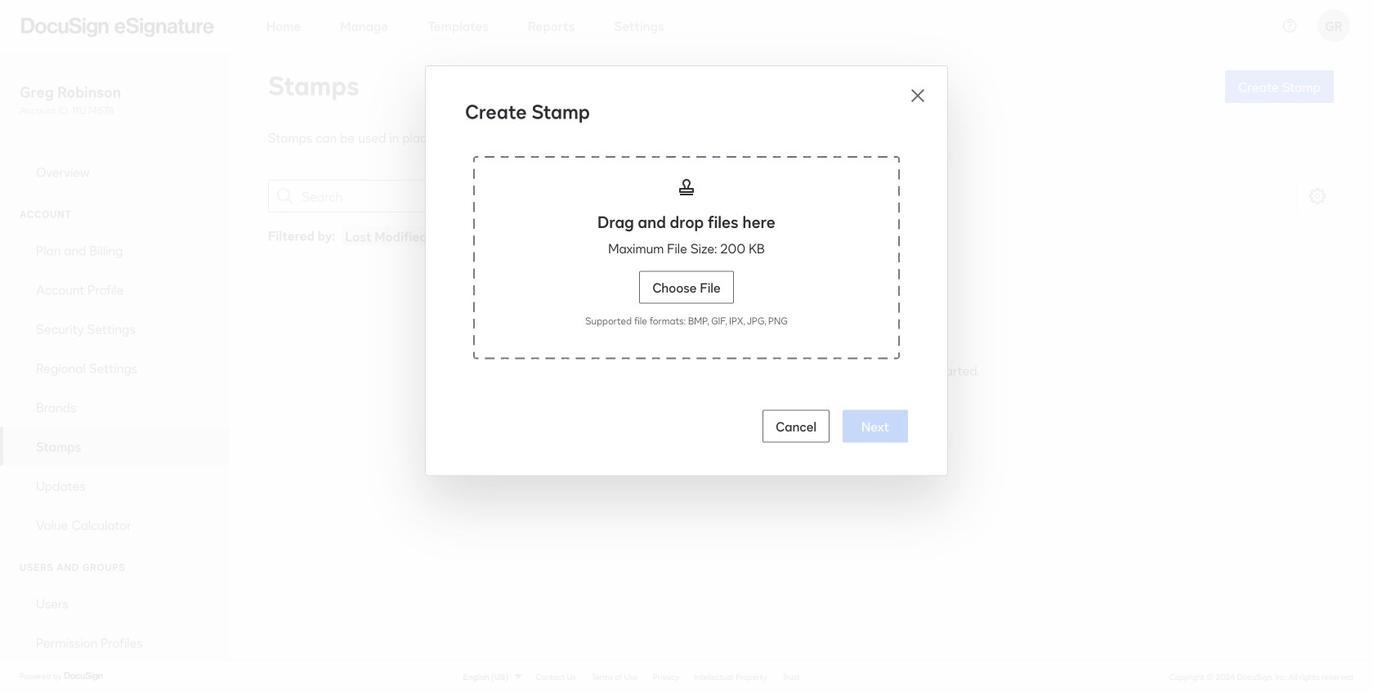 Task type: locate. For each thing, give the bounding box(es) containing it.
docusign admin image
[[21, 18, 214, 37]]



Task type: describe. For each thing, give the bounding box(es) containing it.
docusign image
[[64, 670, 105, 683]]

Search text field
[[302, 181, 452, 212]]

users and groups element
[[0, 584, 229, 693]]

account element
[[0, 231, 229, 545]]



Task type: vqa. For each thing, say whether or not it's contained in the screenshot.
Users and Groups element
yes



